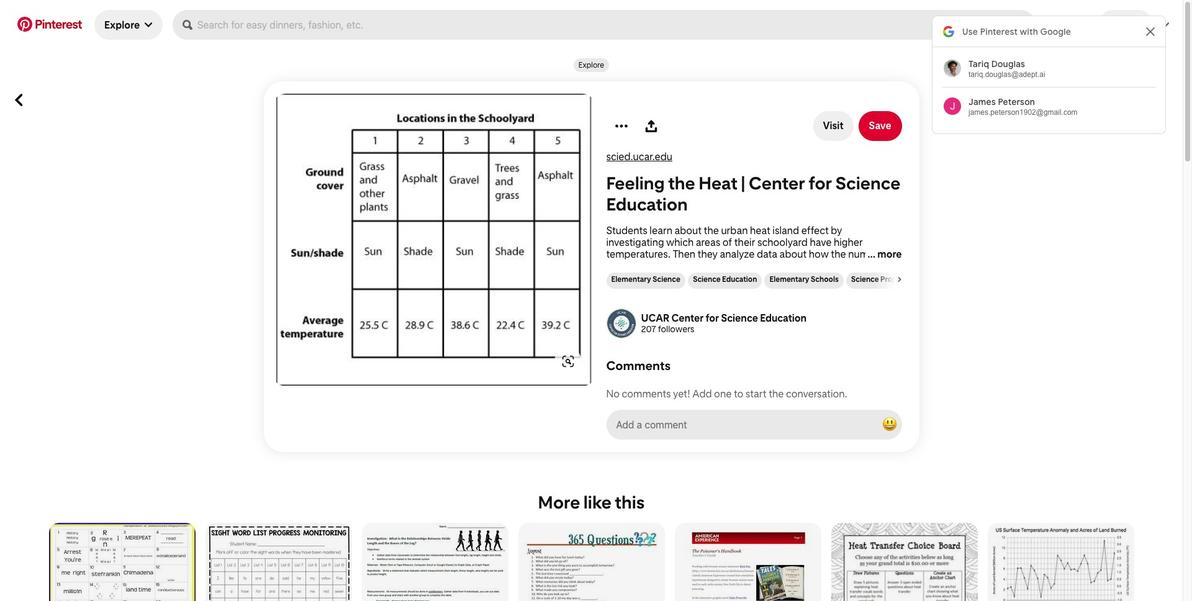Task type: vqa. For each thing, say whether or not it's contained in the screenshot.
second Elementary from right
yes



Task type: locate. For each thing, give the bounding box(es) containing it.
education down elementary schools
[[760, 312, 807, 324]]

in
[[1075, 19, 1084, 31], [660, 260, 668, 272]]

for right followers on the right of page
[[706, 312, 719, 324]]

then
[[673, 248, 696, 260]]

urban right an
[[684, 260, 710, 272]]

center right |
[[749, 172, 805, 193]]

science down science education
[[721, 312, 758, 324]]

explore
[[104, 19, 140, 31], [579, 61, 604, 70]]

1 horizontal spatial explore
[[579, 61, 604, 70]]

science down with
[[851, 275, 879, 284]]

2 horizontal spatial education
[[760, 312, 807, 324]]

in left an
[[660, 260, 668, 272]]

add
[[693, 388, 712, 400]]

1 horizontal spatial elementary
[[770, 275, 810, 284]]

1 vertical spatial urban
[[684, 260, 710, 272]]

1 vertical spatial for
[[706, 312, 719, 324]]

0 horizontal spatial urban
[[684, 260, 710, 272]]

about
[[675, 225, 702, 236], [780, 248, 807, 260]]

about down island
[[780, 248, 807, 260]]

log
[[1056, 19, 1073, 31]]

Add a comment field
[[617, 419, 867, 430]]

heat left waves
[[606, 260, 627, 272]]

0 horizontal spatial for
[[706, 312, 719, 324]]

for inside ucar center for science education 207 followers
[[706, 312, 719, 324]]

schoolyard
[[758, 236, 808, 248]]

education inside feeling the heat | center for science education
[[606, 193, 688, 215]]

explore link
[[579, 61, 604, 70]]

elementary down 'increased'
[[770, 275, 810, 284]]

Search text field
[[197, 10, 1031, 40]]

...
[[868, 248, 876, 260]]

1 horizontal spatial education
[[722, 275, 757, 284]]

feeling
[[606, 172, 665, 193]]

0 vertical spatial in
[[1075, 19, 1084, 31]]

0 horizontal spatial education
[[606, 193, 688, 215]]

which
[[666, 236, 694, 248]]

0 vertical spatial education
[[606, 193, 688, 215]]

1 vertical spatial explore
[[579, 61, 604, 70]]

0 vertical spatial urban
[[721, 225, 748, 236]]

their
[[735, 236, 755, 248]]

0 vertical spatial explore
[[104, 19, 140, 31]]

area
[[712, 260, 732, 272]]

2 vertical spatial education
[[760, 312, 807, 324]]

for up effect
[[809, 172, 832, 193]]

center
[[749, 172, 805, 193], [672, 312, 704, 324]]

of
[[723, 236, 732, 248], [886, 248, 896, 260]]

center inside feeling the heat | center for science education
[[749, 172, 805, 193]]

click to shop image
[[562, 355, 574, 367]]

education
[[606, 193, 688, 215], [722, 275, 757, 284], [760, 312, 807, 324]]

1 horizontal spatial for
[[809, 172, 832, 193]]

education down 'has'
[[722, 275, 757, 284]]

😃
[[882, 415, 897, 433]]

elementary down waves
[[611, 275, 651, 284]]

elementary for elementary schools
[[770, 275, 810, 284]]

followers
[[658, 324, 695, 334]]

0 horizontal spatial elementary
[[611, 275, 651, 284]]

time
[[821, 260, 842, 272]]

0 horizontal spatial of
[[723, 236, 732, 248]]

of right ...
[[886, 248, 896, 260]]

0 horizontal spatial center
[[672, 312, 704, 324]]

1 horizontal spatial of
[[886, 248, 896, 260]]

center inside ucar center for science education 207 followers
[[672, 312, 704, 324]]

science projects for kids
[[851, 275, 938, 284]]

up
[[1131, 19, 1143, 31]]

0 vertical spatial center
[[749, 172, 805, 193]]

2 elementary from the left
[[770, 275, 810, 284]]

list
[[44, 523, 1139, 601]]

a worksheet for the cross country runner image
[[362, 523, 508, 601]]

analyze
[[720, 248, 755, 260]]

pinterest
[[35, 16, 82, 31]]

elementary
[[611, 275, 651, 284], [770, 275, 810, 284]]

explore inside explore dropdown button
[[104, 19, 140, 31]]

0 vertical spatial heat
[[750, 225, 771, 236]]

1 vertical spatial heat
[[606, 260, 627, 272]]

more
[[878, 248, 902, 260]]

1 horizontal spatial in
[[1075, 19, 1084, 31]]

1 vertical spatial in
[[660, 260, 668, 272]]

science education link
[[693, 275, 757, 284]]

urban up analyze
[[721, 225, 748, 236]]

the left "heat"
[[668, 172, 695, 193]]

of left their
[[723, 236, 732, 248]]

areas
[[696, 236, 721, 248]]

ucarscied image
[[606, 308, 636, 338]]

number
[[848, 248, 884, 260]]

1 elementary from the left
[[611, 275, 651, 284]]

education inside ucar center for science education 207 followers
[[760, 312, 807, 324]]

scied.ucar.edu
[[606, 151, 673, 162]]

they
[[698, 248, 718, 260]]

center right ucar
[[672, 312, 704, 324]]

science up by
[[836, 172, 901, 193]]

island
[[773, 225, 799, 236]]

in right log
[[1075, 19, 1084, 31]]

investigating
[[606, 236, 664, 248]]

a square with the names and numbers for different types of plants, trees, and shrubs image
[[276, 93, 592, 386]]

1 horizontal spatial center
[[749, 172, 805, 193]]

science
[[836, 172, 901, 193], [653, 275, 681, 284], [693, 275, 721, 284], [851, 275, 879, 284], [721, 312, 758, 324]]

population.
[[606, 272, 659, 284]]

feeling the heat | center for science education
[[606, 172, 901, 215]]

sign up
[[1109, 19, 1143, 31]]

yet!
[[673, 388, 691, 400]]

heat up data
[[750, 225, 771, 236]]

😃 button
[[606, 410, 902, 439], [877, 412, 902, 437]]

1 horizontal spatial about
[[780, 248, 807, 260]]

1 vertical spatial about
[[780, 248, 807, 260]]

for inside feeling the heat | center for science education
[[809, 172, 832, 193]]

the
[[668, 172, 695, 193], [704, 225, 719, 236], [831, 248, 846, 260], [769, 388, 784, 400]]

a screenshot of an article with the words,'365 questions? ' image
[[518, 523, 665, 601]]

0 vertical spatial for
[[809, 172, 832, 193]]

for
[[809, 172, 832, 193], [706, 312, 719, 324]]

the right how
[[831, 248, 846, 260]]

about up then
[[675, 225, 702, 236]]

0 vertical spatial about
[[675, 225, 702, 236]]

1 vertical spatial education
[[722, 275, 757, 284]]

the us surface temperature and areas of land burned, as described in this graph from an article image
[[988, 523, 1134, 601]]

visit button
[[813, 111, 854, 141]]

this
[[615, 492, 645, 513]]

0 horizontal spatial explore
[[104, 19, 140, 31]]

scroll image
[[897, 277, 902, 282]]

effect
[[802, 225, 829, 236]]

search icon image
[[182, 20, 192, 30]]

more
[[538, 492, 580, 513]]

science inside ucar center for science education 207 followers
[[721, 312, 758, 324]]

conversation.
[[786, 388, 848, 400]]

no comments yet! add one to start the conversation.
[[606, 388, 848, 400]]

have
[[810, 236, 832, 248]]

1 horizontal spatial urban
[[721, 225, 748, 236]]

urban
[[721, 225, 748, 236], [684, 260, 710, 272]]

with
[[844, 260, 864, 272]]

to
[[734, 388, 743, 400]]

0 horizontal spatial in
[[660, 260, 668, 272]]

heat
[[750, 225, 771, 236], [606, 260, 627, 272]]

0 horizontal spatial heat
[[606, 260, 627, 272]]

in inside button
[[1075, 19, 1084, 31]]

207
[[641, 324, 656, 334]]

education up learn
[[606, 193, 688, 215]]

1 vertical spatial center
[[672, 312, 704, 324]]



Task type: describe. For each thing, give the bounding box(es) containing it.
ucar
[[641, 312, 670, 324]]

1 horizontal spatial heat
[[750, 225, 771, 236]]

sight word it progress monitoring worksheet for students to practice sight words in the classroom image
[[205, 523, 352, 601]]

more like this button
[[538, 492, 645, 513]]

science projects for kids link
[[851, 275, 938, 284]]

|
[[741, 172, 746, 193]]

elementary for elementary science
[[611, 275, 651, 284]]

students
[[606, 225, 648, 236]]

waves
[[629, 260, 658, 272]]

increased
[[753, 260, 797, 272]]

for
[[911, 275, 922, 284]]

sign
[[1109, 19, 1129, 31]]

an american experience the posiester's handbook book review guide, volume 1 image
[[675, 523, 821, 601]]

kids
[[923, 275, 938, 284]]

one
[[714, 388, 732, 400]]

log in
[[1056, 19, 1084, 31]]

like
[[584, 492, 612, 513]]

science down an
[[653, 275, 681, 284]]

ucar center for science education 207 followers
[[641, 312, 807, 334]]

log in button
[[1046, 10, 1094, 40]]

data
[[757, 248, 778, 260]]

by
[[831, 225, 842, 236]]

an
[[670, 260, 681, 272]]

elementary schools link
[[770, 275, 839, 284]]

pinterest button
[[10, 16, 89, 33]]

science inside feeling the heat | center for science education
[[836, 172, 901, 193]]

comments
[[622, 388, 671, 400]]

pinterest image
[[17, 16, 32, 31]]

a printable heat transfer choice board with instructions on how to use it for heating image
[[831, 523, 978, 601]]

in inside students learn about the urban heat island effect by investigating which areas of their schoolyard have higher temperatures. then they analyze data about how the number of heat waves in an urban area has increased over time with population.
[[660, 260, 668, 272]]

has
[[735, 260, 750, 272]]

elementary science link
[[611, 275, 681, 284]]

over
[[799, 260, 819, 272]]

schools
[[811, 275, 839, 284]]

... more
[[866, 248, 902, 260]]

0 horizontal spatial about
[[675, 225, 702, 236]]

learn
[[650, 225, 673, 236]]

save
[[869, 120, 892, 132]]

the up they
[[704, 225, 719, 236]]

ucar center for science education link
[[641, 312, 807, 324]]

how
[[809, 248, 829, 260]]

explore button
[[94, 10, 162, 40]]

comments
[[606, 358, 671, 373]]

no
[[606, 388, 620, 400]]

science down area
[[693, 275, 721, 284]]

visit
[[823, 120, 844, 132]]

students learn about the urban heat island effect by investigating which areas of their schoolyard have higher temperatures. then they analyze data about how the number of heat waves in an urban area has increased over time with population.
[[606, 225, 896, 284]]

the inside feeling the heat | center for science education
[[668, 172, 695, 193]]

save button
[[859, 111, 902, 141]]

elementary science
[[611, 275, 681, 284]]

the right the start
[[769, 388, 784, 400]]

higher
[[834, 236, 863, 248]]

scied.ucar.edu button
[[606, 151, 673, 162]]

projects
[[881, 275, 909, 284]]

temperatures.
[[606, 248, 671, 260]]

heat
[[699, 172, 738, 193]]

start
[[746, 388, 767, 400]]

elementary schools
[[770, 275, 839, 284]]

more like this
[[538, 492, 645, 513]]

pinterest link
[[10, 16, 89, 31]]

science education
[[693, 275, 757, 284]]

an image of different types of words and numbers image
[[49, 523, 195, 601]]

sign up button
[[1099, 10, 1153, 40]]



